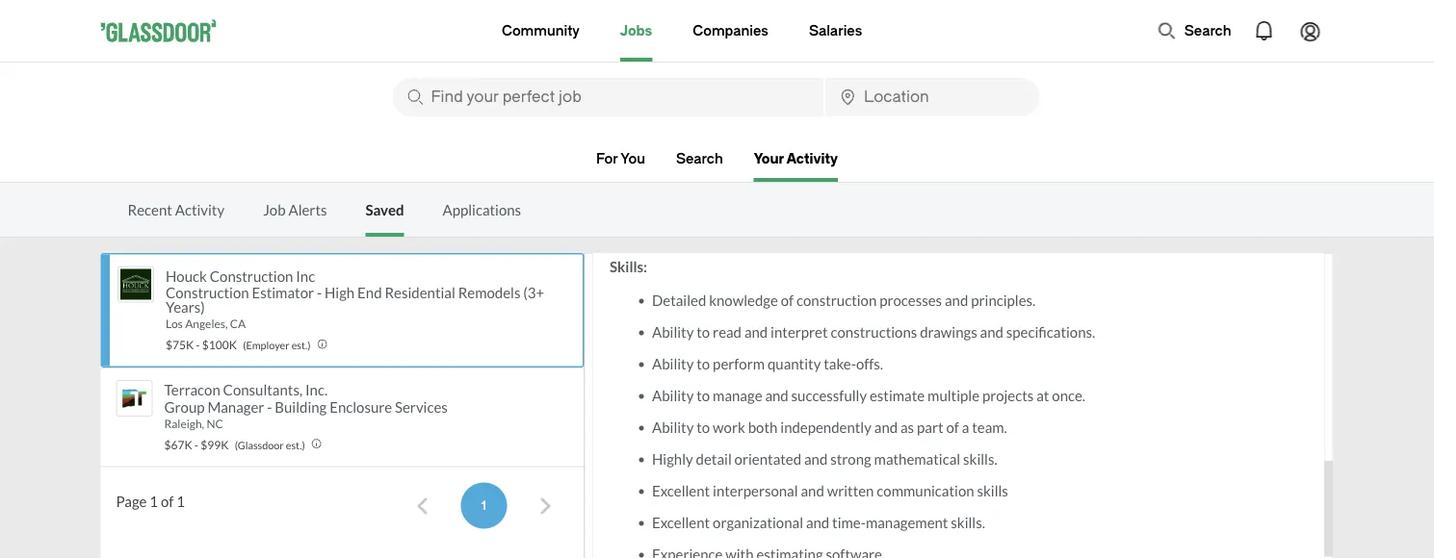 Task type: locate. For each thing, give the bounding box(es) containing it.
excellent
[[652, 483, 710, 500], [652, 515, 710, 532]]

skills.
[[963, 451, 997, 468], [951, 515, 985, 532]]

terracon consultants, inc. link
[[164, 381, 328, 400]]

1 vertical spatial excellent
[[652, 515, 710, 532]]

job
[[263, 201, 286, 219]]

search inside button
[[1185, 23, 1232, 39]]

ability
[[652, 324, 694, 341], [652, 356, 694, 373], [652, 387, 694, 405], [652, 419, 694, 437]]

2 none field from the left
[[826, 78, 1040, 117]]

recent activity link
[[128, 201, 225, 219]]

as
[[900, 419, 914, 437]]

of up interpret
[[781, 292, 794, 309]]

to left manage
[[696, 387, 710, 405]]

0 horizontal spatial search
[[676, 151, 723, 167]]

1 horizontal spatial search
[[1185, 23, 1232, 39]]

0 horizontal spatial none field
[[393, 78, 824, 117]]

companies link
[[693, 0, 769, 62]]

0 horizontal spatial 1
[[150, 493, 158, 511]]

to left perform
[[696, 356, 710, 373]]

to left read
[[696, 324, 710, 341]]

to
[[696, 324, 710, 341], [696, 356, 710, 373], [696, 387, 710, 405], [696, 419, 710, 437]]

skills
[[977, 483, 1008, 500]]

knowledge
[[709, 292, 778, 309]]

$67k
[[164, 438, 192, 452]]

next icon image
[[534, 495, 557, 519]]

part
[[917, 419, 943, 437]]

ca
[[230, 317, 246, 331]]

2 horizontal spatial of
[[946, 419, 959, 437]]

interpret
[[771, 324, 828, 341]]

1 horizontal spatial of
[[781, 292, 794, 309]]

to left work
[[696, 419, 710, 437]]

houck construction inc construction estimator - high end residential remodels (3+ years) los angeles, ca
[[166, 267, 545, 331]]

and left time-
[[806, 515, 829, 532]]

interpersonal
[[713, 483, 798, 500]]

and left the as
[[874, 419, 898, 437]]

constructions
[[831, 324, 917, 341]]

of left a
[[946, 419, 959, 437]]

to for work
[[696, 419, 710, 437]]

1 vertical spatial of
[[946, 419, 959, 437]]

$99k
[[201, 438, 229, 452]]

at
[[1037, 387, 1049, 405]]

orientated
[[734, 451, 801, 468]]

(employer
[[243, 339, 290, 352]]

building
[[275, 399, 327, 416]]

activity for your activity
[[787, 151, 838, 167]]

0 vertical spatial search
[[1185, 23, 1232, 39]]

1 horizontal spatial none field
[[826, 78, 1040, 117]]

None field
[[393, 78, 824, 117], [826, 78, 1040, 117]]

est.) right (glassdoor at left bottom
[[286, 439, 305, 452]]

companies
[[693, 23, 769, 39]]

a
[[962, 419, 969, 437]]

excellent for excellent interpersonal and written communication skills
[[652, 483, 710, 500]]

construction up the angeles, at the bottom of the page
[[166, 284, 249, 302]]

skills. down the skills
[[951, 515, 985, 532]]

est.)
[[292, 339, 311, 352], [286, 439, 305, 452]]

services
[[395, 399, 448, 416]]

mathematical
[[874, 451, 960, 468]]

1 ability from the top
[[652, 324, 694, 341]]

1 none field from the left
[[393, 78, 824, 117]]

quantity
[[767, 356, 821, 373]]

saved link
[[366, 201, 404, 237]]

activity right your
[[787, 151, 838, 167]]

est.) inside $75k - $100k (employer est.)
[[292, 339, 311, 352]]

0 vertical spatial skills.
[[963, 451, 997, 468]]

1 horizontal spatial 1
[[177, 493, 185, 511]]

of right page
[[161, 493, 174, 511]]

3 to from the top
[[696, 387, 710, 405]]

0 horizontal spatial of
[[161, 493, 174, 511]]

- left high
[[317, 284, 322, 302]]

0 vertical spatial est.)
[[292, 339, 311, 352]]

4 to from the top
[[696, 419, 710, 437]]

- right $75k
[[196, 338, 200, 352]]

search button
[[1148, 12, 1242, 50]]

activity right recent
[[175, 201, 225, 219]]

prev icon image
[[411, 495, 434, 519]]

houck
[[166, 267, 207, 285]]

construction
[[796, 292, 877, 309]]

terracon
[[164, 382, 220, 399]]

job alerts
[[263, 201, 327, 219]]

work
[[713, 419, 745, 437]]

skills: detailed knowledge of construction processes and principles.
[[609, 258, 1036, 309]]

salaries
[[809, 23, 863, 39]]

perform
[[713, 356, 765, 373]]

alerts
[[289, 201, 327, 219]]

activity for recent activity
[[175, 201, 225, 219]]

and
[[945, 292, 968, 309], [744, 324, 768, 341], [980, 324, 1003, 341], [765, 387, 788, 405], [874, 419, 898, 437], [804, 451, 828, 468], [801, 483, 824, 500], [806, 515, 829, 532]]

and down independently
[[804, 451, 828, 468]]

of
[[781, 292, 794, 309], [946, 419, 959, 437], [161, 493, 174, 511]]

excellent for excellent organizational and time-management skills.
[[652, 515, 710, 532]]

and inside the skills: detailed knowledge of construction processes and principles.
[[945, 292, 968, 309]]

1 horizontal spatial activity
[[787, 151, 838, 167]]

applications link
[[443, 201, 521, 219]]

3 ability from the top
[[652, 387, 694, 405]]

2 to from the top
[[696, 356, 710, 373]]

drawings
[[920, 324, 977, 341]]

to for perform
[[696, 356, 710, 373]]

recent activity
[[128, 201, 225, 219]]

skills. down 'team.'
[[963, 451, 997, 468]]

for you link
[[596, 151, 646, 178]]

ability to work both independently and as part of a team.
[[652, 419, 1007, 437]]

activity
[[787, 151, 838, 167], [175, 201, 225, 219]]

and up the drawings
[[945, 292, 968, 309]]

est.) inside $67k - $99k (glassdoor est.)
[[286, 439, 305, 452]]

1 vertical spatial activity
[[175, 201, 225, 219]]

0 vertical spatial of
[[781, 292, 794, 309]]

2 ability from the top
[[652, 356, 694, 373]]

2 horizontal spatial 1
[[481, 499, 488, 513]]

residential
[[385, 284, 456, 302]]

raleigh,
[[164, 417, 204, 431]]

4 ability from the top
[[652, 419, 694, 437]]

0 vertical spatial activity
[[787, 151, 838, 167]]

1 excellent from the top
[[652, 483, 710, 500]]

1
[[150, 493, 158, 511], [177, 493, 185, 511], [481, 499, 488, 513]]

community
[[502, 23, 580, 39]]

remodels
[[458, 284, 521, 302]]

high
[[325, 284, 355, 302]]

est.) right (employer
[[292, 339, 311, 352]]

Search location field
[[826, 78, 1040, 117]]

principles.
[[971, 292, 1036, 309]]

1 to from the top
[[696, 324, 710, 341]]

management
[[866, 515, 948, 532]]

est.) for building
[[286, 439, 305, 452]]

1 vertical spatial est.)
[[286, 439, 305, 452]]

highly detail orientated and strong mathematical skills.
[[652, 451, 997, 468]]

2 excellent from the top
[[652, 515, 710, 532]]

-
[[317, 284, 322, 302], [196, 338, 200, 352], [267, 399, 272, 416], [195, 438, 199, 452]]

0 horizontal spatial activity
[[175, 201, 225, 219]]

ability for ability to work both independently and as part of a team.
[[652, 419, 694, 437]]

skills:
[[609, 258, 647, 275]]

$75k
[[166, 338, 194, 352]]

of inside the skills: detailed knowledge of construction processes and principles.
[[781, 292, 794, 309]]

communication
[[877, 483, 974, 500]]

- left building
[[267, 399, 272, 416]]

0 vertical spatial excellent
[[652, 483, 710, 500]]



Task type: describe. For each thing, give the bounding box(es) containing it.
offs.
[[856, 356, 883, 373]]

you
[[621, 151, 646, 167]]

and down ability to perform quantity take-offs.
[[765, 387, 788, 405]]

estimator
[[252, 284, 314, 302]]

$100k
[[202, 338, 237, 352]]

ability to perform quantity take-offs.
[[652, 356, 883, 373]]

1 vertical spatial skills.
[[951, 515, 985, 532]]

nc
[[207, 417, 223, 431]]

- left $99k in the left of the page
[[195, 438, 199, 452]]

terracon consultants, inc. group manager - building enclosure services raleigh, nc
[[164, 382, 448, 431]]

angeles,
[[185, 317, 228, 331]]

your
[[754, 151, 784, 167]]

recent
[[128, 201, 172, 219]]

ability for ability to manage and successfully estimate multiple projects at once.
[[652, 387, 694, 405]]

ability for ability to perform quantity take-offs.
[[652, 356, 694, 373]]

your activity
[[754, 151, 838, 167]]

est.) for high
[[292, 339, 311, 352]]

applications
[[443, 201, 521, 219]]

- inside houck construction inc construction estimator - high end residential remodels (3+ years) los angeles, ca
[[317, 284, 322, 302]]

estimate
[[870, 387, 925, 405]]

inc
[[296, 267, 315, 285]]

terracon consultants, inc. logo image
[[119, 384, 150, 415]]

to for manage
[[696, 387, 710, 405]]

1 button
[[461, 483, 507, 529]]

manager
[[208, 399, 264, 416]]

take-
[[824, 356, 856, 373]]

strong
[[830, 451, 871, 468]]

2 vertical spatial of
[[161, 493, 174, 511]]

(glassdoor
[[235, 439, 284, 452]]

enclosure
[[330, 399, 392, 416]]

houck construction inc logo image
[[120, 269, 151, 300]]

for
[[596, 151, 618, 167]]

for you
[[596, 151, 646, 167]]

salaries link
[[809, 0, 863, 62]]

ability for ability to read and interpret constructions drawings and specifications.
[[652, 324, 694, 341]]

community link
[[502, 0, 580, 62]]

page
[[116, 493, 147, 511]]

Search keyword field
[[393, 78, 824, 117]]

construction up ca
[[210, 267, 293, 285]]

ability to read and interpret constructions drawings and specifications.
[[652, 324, 1095, 341]]

page 1 of 1
[[116, 493, 185, 511]]

(3+
[[524, 284, 545, 302]]

and right read
[[744, 324, 768, 341]]

specifications.
[[1006, 324, 1095, 341]]

group
[[164, 399, 205, 416]]

houck construction inc link
[[166, 266, 315, 286]]

none field search location
[[826, 78, 1040, 117]]

saved
[[366, 201, 404, 219]]

successfully
[[791, 387, 867, 405]]

years)
[[166, 299, 205, 316]]

to for read
[[696, 324, 710, 341]]

job alerts link
[[263, 201, 327, 219]]

$67k - $99k (glassdoor est.)
[[164, 438, 305, 452]]

and down principles.
[[980, 324, 1003, 341]]

highly
[[652, 451, 693, 468]]

excellent interpersonal and written communication skills
[[652, 483, 1008, 500]]

inc.
[[305, 382, 328, 399]]

manage
[[713, 387, 762, 405]]

excellent organizational and time-management skills.
[[652, 515, 985, 532]]

read
[[713, 324, 741, 341]]

1 inside button
[[481, 499, 488, 513]]

processes
[[879, 292, 942, 309]]

and up excellent organizational and time-management skills.
[[801, 483, 824, 500]]

team.
[[972, 419, 1007, 437]]

jobs
[[620, 23, 653, 39]]

detailed
[[652, 292, 706, 309]]

$75k - $100k (employer est.)
[[166, 338, 311, 352]]

1 vertical spatial search
[[676, 151, 723, 167]]

multiple
[[928, 387, 979, 405]]

consultants,
[[223, 382, 303, 399]]

ability to manage and successfully estimate multiple projects at once.
[[652, 387, 1086, 405]]

once.
[[1052, 387, 1086, 405]]

end
[[358, 284, 382, 302]]

none field search keyword
[[393, 78, 824, 117]]

time-
[[832, 515, 866, 532]]

independently
[[780, 419, 871, 437]]

both
[[748, 419, 778, 437]]

los
[[166, 317, 183, 331]]

your activity link
[[754, 151, 838, 182]]

search link
[[676, 151, 723, 178]]

organizational
[[713, 515, 803, 532]]

- inside terracon consultants, inc. group manager - building enclosure services raleigh, nc
[[267, 399, 272, 416]]

projects
[[982, 387, 1034, 405]]



Task type: vqa. For each thing, say whether or not it's contained in the screenshot.
8d
no



